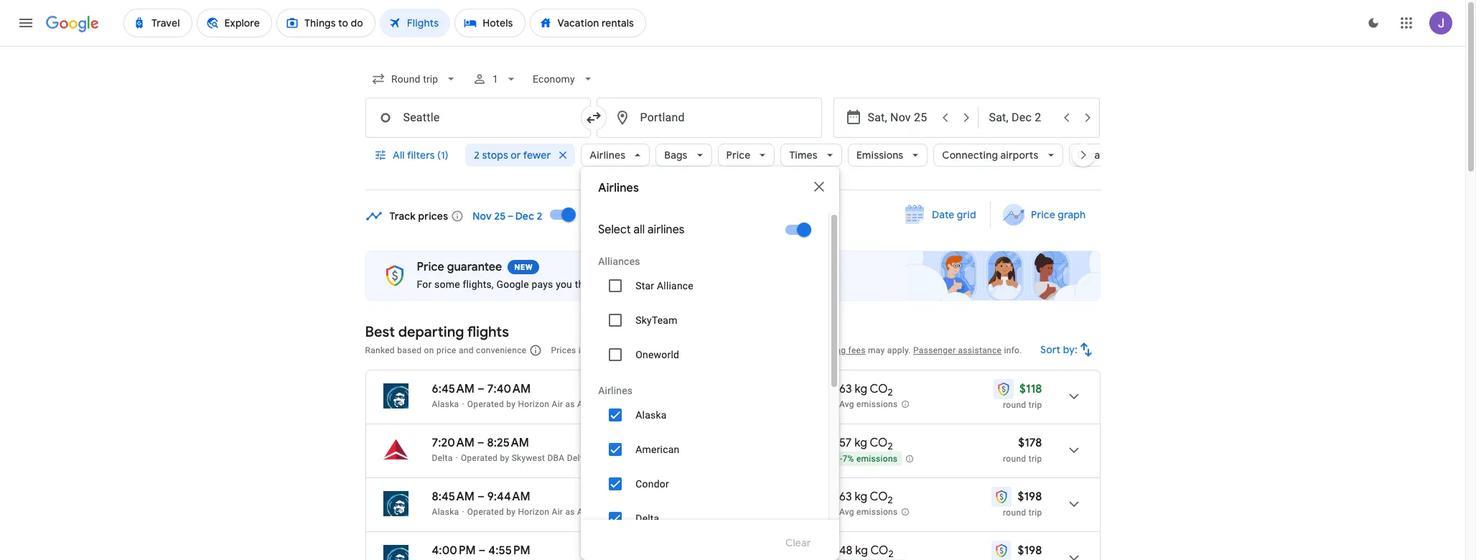 Task type: describe. For each thing, give the bounding box(es) containing it.
alliance
[[657, 280, 694, 292]]

0 vertical spatial price
[[667, 279, 690, 290]]

nov 25 – dec 2
[[473, 209, 543, 222]]

emissions button
[[848, 138, 928, 172]]

59
[[646, 490, 658, 504]]

price graph button
[[994, 202, 1098, 228]]

48
[[840, 544, 853, 558]]

taxes
[[646, 345, 667, 356]]

book.
[[765, 279, 791, 290]]

4:55 pm
[[489, 544, 531, 558]]

change appearance image
[[1357, 6, 1391, 40]]

2 stops or fewer button
[[466, 138, 575, 172]]

guarantee
[[447, 260, 502, 274]]

emissions for $198
[[857, 507, 898, 517]]

7:20 am
[[432, 436, 475, 450]]

198 US dollars text field
[[1018, 544, 1042, 558]]

fewer
[[523, 149, 551, 162]]

$178 round trip
[[1003, 436, 1042, 464]]

condor
[[636, 478, 669, 490]]

based
[[397, 345, 422, 356]]

skyteam
[[636, 315, 678, 326]]

leaves seattle-tacoma international airport at 8:45 am on saturday, november 25 and arrives at portland international airport at 9:44 am on saturday, november 25. element
[[432, 490, 531, 504]]

1 vertical spatial by
[[500, 453, 509, 463]]

price guarantee
[[417, 260, 502, 274]]

118 US dollars text field
[[1020, 382, 1042, 396]]

2 stops or fewer
[[474, 149, 551, 162]]

co right 48
[[871, 544, 889, 558]]

1 vertical spatial airlines
[[598, 181, 639, 195]]

min inside 59 min sea – pdx
[[661, 490, 680, 504]]

4:00 pm – 4:55 pm
[[432, 544, 531, 558]]

avg emissions for $198
[[840, 507, 898, 517]]

flight details. leaves seattle-tacoma international airport at 6:45 am on saturday, november 25 and arrives at portland international airport at 7:40 am on saturday, november 25. image
[[1057, 379, 1091, 414]]

ranked based on price and convenience
[[365, 345, 527, 356]]

bag
[[831, 345, 846, 356]]

new
[[515, 263, 533, 272]]

Return text field
[[989, 98, 1055, 137]]

by for 7:40 am
[[506, 399, 516, 409]]

$198 for $198 text box
[[1018, 490, 1042, 504]]

Arrival time: 4:55 PM. text field
[[489, 544, 531, 558]]

kg for 8:25 am
[[855, 436, 868, 450]]

round for $198
[[1003, 508, 1027, 518]]

co for 7:20 am – 8:25 am
[[870, 436, 888, 450]]

Arrival time: 9:44 AM. text field
[[487, 490, 531, 504]]

Arrival time: 7:40 AM. text field
[[487, 382, 531, 396]]

kg for 7:40 am
[[855, 382, 868, 396]]

passenger
[[914, 345, 956, 356]]

operated by skywest dba delta connection
[[461, 453, 636, 463]]

airlines inside popup button
[[590, 149, 626, 162]]

+
[[670, 345, 675, 356]]

for
[[697, 345, 708, 356]]

0 horizontal spatial price
[[437, 345, 457, 356]]

63 kg co 2 for $118
[[840, 382, 893, 399]]

skywest
[[512, 453, 545, 463]]

horizon down required
[[607, 399, 638, 409]]

round inside $178 round trip
[[1003, 454, 1027, 464]]

air for 7:40 am
[[552, 399, 563, 409]]

New feature text field
[[508, 260, 540, 274]]

1 and from the left
[[459, 345, 474, 356]]

stops
[[482, 149, 508, 162]]

63 for $198
[[840, 490, 852, 504]]

all filters (1) button
[[365, 138, 460, 172]]

price button
[[718, 138, 775, 172]]

trip for $198
[[1029, 508, 1042, 518]]

horizon down arrival time: 9:44 am. text field
[[518, 507, 550, 517]]

some
[[435, 279, 460, 290]]

sort by: button
[[1035, 333, 1101, 367]]

connecting airports button
[[934, 138, 1063, 172]]

all
[[393, 149, 405, 162]]

grid
[[957, 208, 976, 221]]

prices include required taxes + fees for 1 adult. optional charges and bag fees may apply. passenger assistance
[[551, 345, 1002, 356]]

Departure time: 8:45 AM. text field
[[432, 490, 475, 504]]

round trip for $198
[[1003, 508, 1042, 518]]

2 for 9:44 am
[[888, 494, 893, 506]]

– for 8:25 am
[[477, 436, 485, 450]]

– for 4:55 pm
[[479, 544, 486, 558]]

emissions for $118
[[857, 399, 898, 410]]

price for price guarantee
[[417, 260, 444, 274]]

hr
[[653, 436, 664, 450]]

63 for $118
[[840, 382, 852, 396]]

63 kg co 2 for $198
[[840, 490, 893, 506]]

bags button
[[656, 138, 712, 172]]

after
[[722, 279, 743, 290]]

assistance
[[958, 345, 1002, 356]]

leaves seattle-tacoma international airport at 4:00 pm on saturday, november 25 and arrives at portland international airport at 4:55 pm on saturday, november 25. element
[[432, 544, 531, 558]]

on
[[424, 345, 434, 356]]

– inside 1 hr 5 min sea – pdx
[[662, 453, 668, 463]]

2 fees from the left
[[849, 345, 866, 356]]

only button
[[755, 501, 812, 536]]

avg emissions for $118
[[840, 399, 898, 410]]

$178
[[1019, 436, 1042, 450]]

alaska down departure time: 8:45 am. text box at the bottom left
[[432, 507, 459, 517]]

kg right 48
[[856, 544, 868, 558]]

0 horizontal spatial delta
[[432, 453, 453, 463]]

learn more about ranking image
[[530, 344, 543, 357]]

round for $118
[[1003, 400, 1027, 410]]

1 fees from the left
[[677, 345, 695, 356]]

if
[[641, 279, 648, 290]]

required
[[610, 345, 643, 356]]

6:45 am – 7:40 am
[[432, 382, 531, 396]]

google
[[497, 279, 529, 290]]

all filters (1)
[[393, 149, 448, 162]]

price for price graph
[[1032, 208, 1056, 221]]

1 vertical spatial emissions
[[857, 454, 898, 464]]

1 vertical spatial operated
[[461, 453, 498, 463]]

select
[[598, 223, 631, 237]]

1 the from the left
[[575, 279, 590, 290]]

Departure text field
[[868, 98, 934, 137]]

operated by horizon air as alaska horizon for 8:45 am – 9:44 am
[[467, 507, 638, 517]]

bags
[[665, 149, 688, 162]]

for some flights, google pays you the difference if the price drops after you book.
[[417, 279, 791, 290]]

track
[[390, 209, 416, 222]]

198 US dollars text field
[[1018, 490, 1042, 504]]

2 and from the left
[[814, 345, 829, 356]]

8:45 am – 9:44 am
[[432, 490, 531, 504]]

1 for 1 hr 5 min sea – pdx
[[646, 436, 650, 450]]

times
[[790, 149, 818, 162]]

operated by horizon air as alaska horizon for 6:45 am – 7:40 am
[[467, 399, 638, 409]]

– for 7:40 am
[[478, 382, 485, 396]]

1 button
[[467, 62, 524, 96]]

by for 9:44 am
[[506, 507, 516, 517]]

59 min sea – pdx
[[646, 490, 685, 517]]

prices
[[551, 345, 576, 356]]

1 vertical spatial 1
[[711, 345, 716, 356]]

only
[[772, 512, 795, 525]]

2 vertical spatial airlines
[[598, 385, 633, 396]]

kg for 9:44 am
[[855, 490, 868, 504]]

loading results progress bar
[[0, 46, 1466, 49]]

charges
[[780, 345, 812, 356]]

flight details. leaves seattle-tacoma international airport at 8:45 am on saturday, november 25 and arrives at portland international airport at 9:44 am on saturday, november 25. image
[[1057, 487, 1091, 521]]

– for 9:44 am
[[478, 490, 485, 504]]

1 you from the left
[[556, 279, 572, 290]]

co for 8:45 am – 9:44 am
[[870, 490, 888, 504]]

alaska down departure time: 6:45 am. text field at left bottom
[[432, 399, 459, 409]]

trip inside $178 round trip
[[1029, 454, 1042, 464]]

avg for $198
[[840, 507, 855, 517]]

connecting
[[943, 149, 998, 162]]

passenger assistance button
[[914, 345, 1002, 356]]

ranked
[[365, 345, 395, 356]]

main menu image
[[17, 14, 34, 32]]



Task type: vqa. For each thing, say whether or not it's contained in the screenshot.
'gaza'
no



Task type: locate. For each thing, give the bounding box(es) containing it.
63 down 7% in the bottom of the page
[[840, 490, 852, 504]]

$198 for 198 us dollars text field
[[1018, 544, 1042, 558]]

63
[[840, 382, 852, 396], [840, 490, 852, 504]]

0 horizontal spatial and
[[459, 345, 474, 356]]

apply.
[[888, 345, 911, 356]]

2 horizontal spatial 1
[[711, 345, 716, 356]]

$118
[[1020, 382, 1042, 396]]

pdx
[[668, 453, 685, 463], [668, 507, 685, 517]]

include
[[579, 345, 608, 356]]

sea inside 1 hr 5 min sea – pdx
[[646, 453, 662, 463]]

0 vertical spatial operated by horizon air as alaska horizon
[[467, 399, 638, 409]]

2 down -7% emissions
[[888, 494, 893, 506]]

2 you from the left
[[746, 279, 763, 290]]

2 avg from the top
[[840, 507, 855, 517]]

0 vertical spatial by
[[506, 399, 516, 409]]

emissions up 48 kg co
[[857, 507, 898, 517]]

– right 6:45 am
[[478, 382, 485, 396]]

0 vertical spatial operated
[[467, 399, 504, 409]]

min right 5 at the bottom of the page
[[676, 436, 695, 450]]

as for 9:44 am
[[566, 507, 575, 517]]

kg down -7% emissions
[[855, 490, 868, 504]]

2 air from the top
[[552, 507, 563, 517]]

total duration 59 min. element
[[646, 490, 739, 506]]

min
[[676, 436, 695, 450], [661, 490, 680, 504]]

the
[[575, 279, 590, 290], [650, 279, 665, 290]]

0 vertical spatial 63
[[840, 382, 852, 396]]

$198 left flight details. leaves seattle-tacoma international airport at 4:00 pm on saturday, november 25 and arrives at portland international airport at 4:55 pm on saturday, november 25. icon
[[1018, 544, 1042, 558]]

sea down 59
[[646, 507, 662, 517]]

leaves seattle-tacoma international airport at 6:45 am on saturday, november 25 and arrives at portland international airport at 7:40 am on saturday, november 25. element
[[432, 382, 531, 396]]

1 $198 from the top
[[1018, 490, 1042, 504]]

2 horizontal spatial price
[[1032, 208, 1056, 221]]

-
[[840, 454, 843, 464]]

6:45 am
[[432, 382, 475, 396]]

as for 7:40 am
[[566, 399, 575, 409]]

-7% emissions
[[840, 454, 898, 464]]

operated down leaves seattle-tacoma international airport at 7:20 am on saturday, november 25 and arrives at portland international airport at 8:25 am on saturday, november 25. element
[[461, 453, 498, 463]]

price left "graph"
[[1032, 208, 1056, 221]]

none search field containing airlines
[[365, 62, 1144, 560]]

0 vertical spatial pdx
[[668, 453, 685, 463]]

25 – dec
[[494, 209, 535, 222]]

0 horizontal spatial you
[[556, 279, 572, 290]]

trip down $198 text box
[[1029, 508, 1042, 518]]

– right departure time: 8:45 am. text box at the bottom left
[[478, 490, 485, 504]]

Departure time: 4:00 PM. text field
[[432, 544, 476, 558]]

avg up 57
[[840, 399, 855, 410]]

– left arrival time: 4:55 pm. text box
[[479, 544, 486, 558]]

1 hr 5 min sea – pdx
[[646, 436, 695, 463]]

4:00 pm
[[432, 544, 476, 558]]

2 trip from the top
[[1029, 454, 1042, 464]]

2 63 kg co 2 from the top
[[840, 490, 893, 506]]

2 down apply.
[[888, 387, 893, 399]]

alaska inside search box
[[636, 409, 667, 421]]

price left drops
[[667, 279, 690, 290]]

kg inside "57 kg co 2"
[[855, 436, 868, 450]]

round trip down $198 text box
[[1003, 508, 1042, 518]]

operated down leaves seattle-tacoma international airport at 8:45 am on saturday, november 25 and arrives at portland international airport at 9:44 am on saturday, november 25. element
[[467, 507, 504, 517]]

1 vertical spatial round
[[1003, 454, 1027, 464]]

delta down the departure time: 7:20 am. text box
[[432, 453, 453, 463]]

2 avg emissions from the top
[[840, 507, 898, 517]]

1 horizontal spatial the
[[650, 279, 665, 290]]

co down -7% emissions
[[870, 490, 888, 504]]

1 horizontal spatial price
[[667, 279, 690, 290]]

1 vertical spatial trip
[[1029, 454, 1042, 464]]

1 operated by horizon air as alaska horizon from the top
[[467, 399, 638, 409]]

None text field
[[596, 98, 822, 138]]

flight details. leaves seattle-tacoma international airport at 7:20 am on saturday, november 25 and arrives at portland international airport at 8:25 am on saturday, november 25. image
[[1057, 433, 1091, 468]]

avg
[[840, 399, 855, 410], [840, 507, 855, 517]]

2 vertical spatial operated
[[467, 507, 504, 517]]

1 63 kg co 2 from the top
[[840, 382, 893, 399]]

0 horizontal spatial the
[[575, 279, 590, 290]]

avg for $118
[[840, 399, 855, 410]]

1 vertical spatial price
[[1032, 208, 1056, 221]]

0 vertical spatial avg
[[840, 399, 855, 410]]

co down may
[[870, 382, 888, 396]]

date grid
[[932, 208, 976, 221]]

operated by horizon air as alaska horizon down 7:40 am text box
[[467, 399, 638, 409]]

7%
[[843, 454, 854, 464]]

0 horizontal spatial price
[[417, 260, 444, 274]]

sort by:
[[1041, 343, 1078, 356]]

departing
[[398, 323, 464, 341]]

pdx down the total duration 59 min. element
[[668, 507, 685, 517]]

2 vertical spatial 1
[[646, 436, 650, 450]]

alaska up hr
[[636, 409, 667, 421]]

alliances
[[598, 256, 640, 267]]

date
[[932, 208, 955, 221]]

co
[[870, 382, 888, 396], [870, 436, 888, 450], [870, 490, 888, 504], [871, 544, 889, 558]]

2 round from the top
[[1003, 454, 1027, 464]]

2 vertical spatial trip
[[1029, 508, 1042, 518]]

airlines down swap origin and destination. icon
[[590, 149, 626, 162]]

0 vertical spatial price
[[726, 149, 751, 162]]

trip down $118
[[1029, 400, 1042, 410]]

None field
[[365, 66, 464, 92], [527, 66, 601, 92], [365, 66, 464, 92], [527, 66, 601, 92]]

duration button
[[1069, 138, 1144, 172]]

1 vertical spatial air
[[552, 507, 563, 517]]

price inside button
[[1032, 208, 1056, 221]]

flight details. leaves seattle-tacoma international airport at 4:00 pm on saturday, november 25 and arrives at portland international airport at 4:55 pm on saturday, november 25. image
[[1057, 541, 1091, 560]]

2 inside "57 kg co 2"
[[888, 440, 893, 453]]

0 vertical spatial as
[[566, 399, 575, 409]]

round down $118
[[1003, 400, 1027, 410]]

delta down 59
[[636, 513, 660, 524]]

learn more about tracked prices image
[[451, 209, 464, 222]]

1 vertical spatial avg
[[840, 507, 855, 517]]

round trip
[[1003, 400, 1042, 410], [1003, 508, 1042, 518]]

63 kg co 2 down -7% emissions
[[840, 490, 893, 506]]

2 $198 from the top
[[1018, 544, 1042, 558]]

round down $178 text box
[[1003, 454, 1027, 464]]

– left 8:25 am text field
[[477, 436, 485, 450]]

co for 6:45 am – 7:40 am
[[870, 382, 888, 396]]

sea down hr
[[646, 453, 662, 463]]

pays
[[532, 279, 553, 290]]

2 round trip from the top
[[1003, 508, 1042, 518]]

nov
[[473, 209, 492, 222]]

may
[[868, 345, 885, 356]]

– down condor
[[662, 507, 668, 517]]

2 pdx from the top
[[668, 507, 685, 517]]

by down 7:40 am text box
[[506, 399, 516, 409]]

2 sea from the top
[[646, 507, 662, 517]]

convenience
[[476, 345, 527, 356]]

avg up 48
[[840, 507, 855, 517]]

price right on at bottom
[[437, 345, 457, 356]]

as down operated by skywest dba delta connection
[[566, 507, 575, 517]]

1 trip from the top
[[1029, 400, 1042, 410]]

for
[[417, 279, 432, 290]]

8:45 am
[[432, 490, 475, 504]]

round trip for $118
[[1003, 400, 1042, 410]]

airlines button
[[581, 138, 650, 172]]

by down 9:44 am
[[506, 507, 516, 517]]

kg
[[855, 382, 868, 396], [855, 436, 868, 450], [855, 490, 868, 504], [856, 544, 868, 558]]

and down "flights"
[[459, 345, 474, 356]]

sort
[[1041, 343, 1061, 356]]

Departure time: 7:20 AM. text field
[[432, 436, 475, 450]]

operated by horizon air as alaska horizon
[[467, 399, 638, 409], [467, 507, 638, 517]]

you right after
[[746, 279, 763, 290]]

price graph
[[1032, 208, 1086, 221]]

operated for 7:40 am
[[467, 399, 504, 409]]

63 down 'bag fees' button
[[840, 382, 852, 396]]

63 kg co 2 down may
[[840, 382, 893, 399]]

– down 5 at the bottom of the page
[[662, 453, 668, 463]]

2 for 7:40 am
[[888, 387, 893, 399]]

1 horizontal spatial and
[[814, 345, 829, 356]]

times button
[[781, 138, 842, 172]]

1 vertical spatial round trip
[[1003, 508, 1042, 518]]

$198 left flight details. leaves seattle-tacoma international airport at 8:45 am on saturday, november 25 and arrives at portland international airport at 9:44 am on saturday, november 25. icon
[[1018, 490, 1042, 504]]

2 inside find the best price region
[[537, 209, 543, 222]]

round down $198 text box
[[1003, 508, 1027, 518]]

and left bag
[[814, 345, 829, 356]]

all
[[634, 223, 645, 237]]

total duration 1 hr 5 min. element
[[646, 436, 739, 452]]

2 left stops
[[474, 149, 480, 162]]

2 vertical spatial emissions
[[857, 507, 898, 517]]

co up -7% emissions
[[870, 436, 888, 450]]

horizon down 7:40 am text box
[[518, 399, 550, 409]]

prices
[[418, 209, 448, 222]]

kg right 57
[[855, 436, 868, 450]]

3 round from the top
[[1003, 508, 1027, 518]]

1 horizontal spatial you
[[746, 279, 763, 290]]

5
[[666, 436, 673, 450]]

1 vertical spatial operated by horizon air as alaska horizon
[[467, 507, 638, 517]]

track prices
[[390, 209, 448, 222]]

1 vertical spatial $198
[[1018, 544, 1042, 558]]

date grid button
[[895, 202, 988, 228]]

airlines down required
[[598, 385, 633, 396]]

1 vertical spatial min
[[661, 490, 680, 504]]

2 horizontal spatial delta
[[636, 513, 660, 524]]

1 as from the top
[[566, 399, 575, 409]]

1 for 1
[[493, 73, 498, 85]]

178 US dollars text field
[[1019, 436, 1042, 450]]

1 vertical spatial 63 kg co 2
[[840, 490, 893, 506]]

air up 'dba'
[[552, 399, 563, 409]]

0 vertical spatial avg emissions
[[840, 399, 898, 410]]

9:44 am
[[487, 490, 531, 504]]

bag fees button
[[831, 345, 866, 356]]

you right pays
[[556, 279, 572, 290]]

48 kg co
[[840, 544, 889, 558]]

emissions up "57 kg co 2"
[[857, 399, 898, 410]]

flights,
[[463, 279, 494, 290]]

7:40 am
[[487, 382, 531, 396]]

8:25 am
[[487, 436, 529, 450]]

None search field
[[365, 62, 1144, 560]]

trip down $178 text box
[[1029, 454, 1042, 464]]

by:
[[1063, 343, 1078, 356]]

oneworld
[[636, 349, 680, 361]]

1 horizontal spatial delta
[[567, 453, 588, 463]]

0 vertical spatial round
[[1003, 400, 1027, 410]]

avg emissions up 48 kg co
[[840, 507, 898, 517]]

None text field
[[365, 98, 591, 138]]

pdx inside 1 hr 5 min sea – pdx
[[668, 453, 685, 463]]

operated
[[467, 399, 504, 409], [461, 453, 498, 463], [467, 507, 504, 517]]

swap origin and destination. image
[[585, 109, 602, 126]]

fees right +
[[677, 345, 695, 356]]

american
[[636, 444, 680, 455]]

airlines down airlines popup button
[[598, 181, 639, 195]]

air for 9:44 am
[[552, 507, 563, 517]]

0 vertical spatial sea
[[646, 453, 662, 463]]

select all airlines
[[598, 223, 685, 237]]

1 round from the top
[[1003, 400, 1027, 410]]

1 horizontal spatial fees
[[849, 345, 866, 356]]

price up for
[[417, 260, 444, 274]]

(1)
[[437, 149, 448, 162]]

1 horizontal spatial 1
[[646, 436, 650, 450]]

1 avg from the top
[[840, 399, 855, 410]]

price for price
[[726, 149, 751, 162]]

trip for $118
[[1029, 400, 1042, 410]]

adult.
[[718, 345, 741, 356]]

0 vertical spatial 63 kg co 2
[[840, 382, 893, 399]]

best departing flights
[[365, 323, 509, 341]]

kg down 'bag fees' button
[[855, 382, 868, 396]]

2 as from the top
[[566, 507, 575, 517]]

alaska down connection
[[577, 507, 605, 517]]

best departing flights main content
[[365, 197, 1101, 560]]

1 avg emissions from the top
[[840, 399, 898, 410]]

0 horizontal spatial 1
[[493, 73, 498, 85]]

co inside "57 kg co 2"
[[870, 436, 888, 450]]

flights
[[467, 323, 509, 341]]

0 vertical spatial min
[[676, 436, 695, 450]]

star alliance
[[636, 280, 694, 292]]

0 horizontal spatial fees
[[677, 345, 695, 356]]

min right 59
[[661, 490, 680, 504]]

emissions down "57 kg co 2"
[[857, 454, 898, 464]]

– inside 59 min sea – pdx
[[662, 507, 668, 517]]

0 vertical spatial air
[[552, 399, 563, 409]]

1 vertical spatial avg emissions
[[840, 507, 898, 517]]

operated for 9:44 am
[[467, 507, 504, 517]]

2 for 8:25 am
[[888, 440, 893, 453]]

by down 8:25 am text field
[[500, 453, 509, 463]]

or
[[511, 149, 521, 162]]

1 inside 1 hr 5 min sea – pdx
[[646, 436, 650, 450]]

1 vertical spatial price
[[437, 345, 457, 356]]

1 sea from the top
[[646, 453, 662, 463]]

1 vertical spatial pdx
[[668, 507, 685, 517]]

the right if
[[650, 279, 665, 290]]

the left difference
[[575, 279, 590, 290]]

2 63 from the top
[[840, 490, 852, 504]]

1 vertical spatial as
[[566, 507, 575, 517]]

Departure time: 6:45 AM. text field
[[432, 382, 475, 396]]

1 horizontal spatial price
[[726, 149, 751, 162]]

you
[[556, 279, 572, 290], [746, 279, 763, 290]]

Arrival time: 8:25 AM. text field
[[487, 436, 529, 450]]

2 the from the left
[[650, 279, 665, 290]]

sea
[[646, 453, 662, 463], [646, 507, 662, 517]]

avg emissions up "57 kg co 2"
[[840, 399, 898, 410]]

difference
[[592, 279, 639, 290]]

0 vertical spatial airlines
[[590, 149, 626, 162]]

 image
[[456, 453, 458, 463]]

horizon down condor
[[607, 507, 638, 517]]

connection
[[590, 453, 636, 463]]

7:20 am – 8:25 am
[[432, 436, 529, 450]]

emissions
[[857, 149, 904, 162]]

3 trip from the top
[[1029, 508, 1042, 518]]

by
[[506, 399, 516, 409], [500, 453, 509, 463], [506, 507, 516, 517]]

price
[[726, 149, 751, 162], [1032, 208, 1056, 221], [417, 260, 444, 274]]

1 inside 'popup button'
[[493, 73, 498, 85]]

best
[[365, 323, 395, 341]]

alaska down include
[[577, 399, 605, 409]]

min inside 1 hr 5 min sea – pdx
[[676, 436, 695, 450]]

filters
[[407, 149, 435, 162]]

pdx inside 59 min sea – pdx
[[668, 507, 685, 517]]

close dialog image
[[811, 178, 828, 195]]

1 vertical spatial 63
[[840, 490, 852, 504]]

price right bags popup button
[[726, 149, 751, 162]]

star
[[636, 280, 655, 292]]

2 vertical spatial by
[[506, 507, 516, 517]]

0 vertical spatial trip
[[1029, 400, 1042, 410]]

2 operated by horizon air as alaska horizon from the top
[[467, 507, 638, 517]]

connecting airports
[[943, 149, 1039, 162]]

pdx down 5 at the bottom of the page
[[668, 453, 685, 463]]

0 vertical spatial emissions
[[857, 399, 898, 410]]

operated down leaves seattle-tacoma international airport at 6:45 am on saturday, november 25 and arrives at portland international airport at 7:40 am on saturday, november 25. element
[[467, 399, 504, 409]]

operated by horizon air as alaska horizon down arrival time: 9:44 am. text field
[[467, 507, 638, 517]]

round
[[1003, 400, 1027, 410], [1003, 454, 1027, 464], [1003, 508, 1027, 518]]

drops
[[693, 279, 719, 290]]

leaves seattle-tacoma international airport at 7:20 am on saturday, november 25 and arrives at portland international airport at 8:25 am on saturday, november 25. element
[[432, 436, 529, 450]]

2 inside 2 stops or fewer popup button
[[474, 149, 480, 162]]

graph
[[1058, 208, 1086, 221]]

as down prices
[[566, 399, 575, 409]]

2 right 25 – dec
[[537, 209, 543, 222]]

price inside "popup button"
[[726, 149, 751, 162]]

2 vertical spatial price
[[417, 260, 444, 274]]

0 vertical spatial $198
[[1018, 490, 1042, 504]]

1 vertical spatial sea
[[646, 507, 662, 517]]

0 vertical spatial round trip
[[1003, 400, 1042, 410]]

find the best price region
[[365, 197, 1101, 239]]

delta right 'dba'
[[567, 453, 588, 463]]

0 vertical spatial 1
[[493, 73, 498, 85]]

1 pdx from the top
[[668, 453, 685, 463]]

fees right bag
[[849, 345, 866, 356]]

round trip down $118
[[1003, 400, 1042, 410]]

1
[[493, 73, 498, 85], [711, 345, 716, 356], [646, 436, 650, 450]]

sea inside 59 min sea – pdx
[[646, 507, 662, 517]]

1 air from the top
[[552, 399, 563, 409]]

1 63 from the top
[[840, 382, 852, 396]]

63 kg co 2
[[840, 382, 893, 399], [840, 490, 893, 506]]

2 up -7% emissions
[[888, 440, 893, 453]]

duration
[[1078, 149, 1119, 162]]

57 kg co 2
[[840, 436, 893, 453]]

1 round trip from the top
[[1003, 400, 1042, 410]]

2 vertical spatial round
[[1003, 508, 1027, 518]]

air down 'dba'
[[552, 507, 563, 517]]



